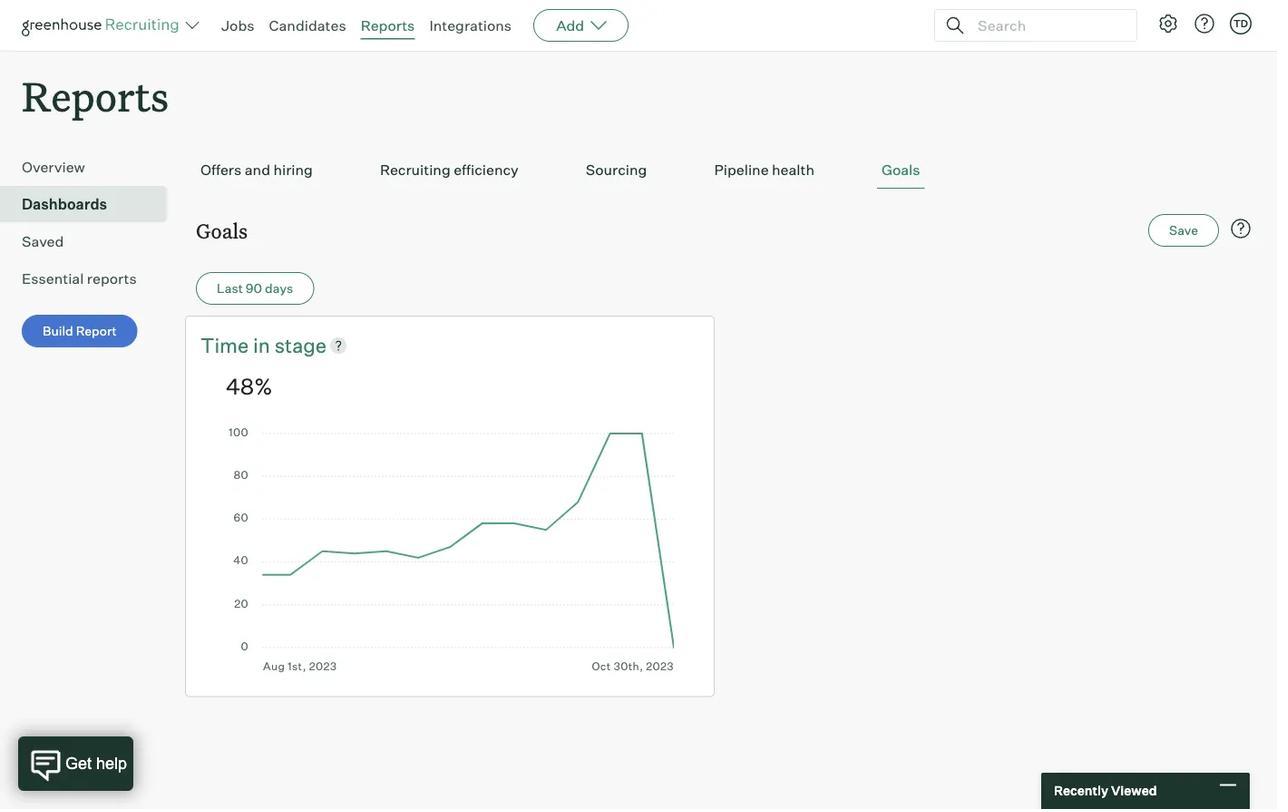 Task type: describe. For each thing, give the bounding box(es) containing it.
recruiting efficiency button
[[375, 152, 523, 189]]

jobs
[[221, 16, 254, 34]]

offers and hiring button
[[196, 152, 317, 189]]

td button
[[1226, 9, 1255, 38]]

candidates
[[269, 16, 346, 34]]

overview
[[22, 158, 85, 176]]

xychart image
[[226, 428, 674, 673]]

last
[[217, 280, 243, 296]]

integrations
[[429, 16, 512, 34]]

overview link
[[22, 156, 160, 178]]

dashboards
[[22, 195, 107, 213]]

recently
[[1054, 783, 1108, 799]]

recruiting efficiency
[[380, 161, 519, 179]]

stage link
[[275, 331, 327, 359]]

reports link
[[361, 16, 415, 34]]

and
[[245, 161, 270, 179]]

configure image
[[1157, 13, 1179, 34]]

efficiency
[[454, 161, 519, 179]]

time in
[[200, 333, 275, 358]]

time link
[[200, 331, 253, 359]]

reports
[[87, 270, 137, 288]]

save button
[[1148, 214, 1219, 247]]

greenhouse recruiting image
[[22, 15, 185, 36]]

faq image
[[1230, 218, 1252, 240]]

offers and hiring
[[200, 161, 313, 179]]

days
[[265, 280, 293, 296]]

time
[[200, 333, 249, 358]]

in link
[[253, 331, 275, 359]]

td button
[[1230, 13, 1252, 34]]

last 90 days button
[[196, 272, 314, 305]]

90
[[246, 280, 262, 296]]

stage
[[275, 333, 327, 358]]

recruiting
[[380, 161, 451, 179]]

tab list containing offers and hiring
[[196, 152, 1255, 189]]

jobs link
[[221, 16, 254, 34]]

build report
[[43, 323, 117, 339]]

saved
[[22, 232, 64, 251]]

essential reports
[[22, 270, 137, 288]]

last 90 days
[[217, 280, 293, 296]]

goals button
[[877, 152, 925, 189]]

candidates link
[[269, 16, 346, 34]]

0 vertical spatial reports
[[361, 16, 415, 34]]

in
[[253, 333, 270, 358]]



Task type: vqa. For each thing, say whether or not it's contained in the screenshot.
48%
yes



Task type: locate. For each thing, give the bounding box(es) containing it.
saved link
[[22, 231, 160, 252]]

dashboards link
[[22, 193, 160, 215]]

td
[[1233, 17, 1248, 29]]

pipeline
[[714, 161, 769, 179]]

sourcing button
[[581, 152, 652, 189]]

recently viewed
[[1054, 783, 1157, 799]]

essential
[[22, 270, 84, 288]]

save
[[1169, 222, 1198, 238]]

health
[[772, 161, 814, 179]]

goals
[[882, 161, 920, 179], [196, 217, 248, 244]]

build report button
[[22, 315, 138, 348]]

viewed
[[1111, 783, 1157, 799]]

tab list
[[196, 152, 1255, 189]]

add button
[[533, 9, 629, 42]]

pipeline health button
[[710, 152, 819, 189]]

reports right candidates
[[361, 16, 415, 34]]

essential reports link
[[22, 268, 160, 290]]

reports
[[361, 16, 415, 34], [22, 69, 169, 122]]

1 horizontal spatial reports
[[361, 16, 415, 34]]

48%
[[226, 372, 272, 400]]

pipeline health
[[714, 161, 814, 179]]

1 horizontal spatial goals
[[882, 161, 920, 179]]

sourcing
[[586, 161, 647, 179]]

report
[[76, 323, 117, 339]]

reports down greenhouse recruiting image
[[22, 69, 169, 122]]

build
[[43, 323, 73, 339]]

Search text field
[[973, 12, 1120, 39]]

1 vertical spatial goals
[[196, 217, 248, 244]]

0 vertical spatial goals
[[882, 161, 920, 179]]

1 vertical spatial reports
[[22, 69, 169, 122]]

goals inside button
[[882, 161, 920, 179]]

add
[[556, 16, 584, 34]]

0 horizontal spatial reports
[[22, 69, 169, 122]]

hiring
[[273, 161, 313, 179]]

0 horizontal spatial goals
[[196, 217, 248, 244]]

offers
[[200, 161, 242, 179]]

integrations link
[[429, 16, 512, 34]]



